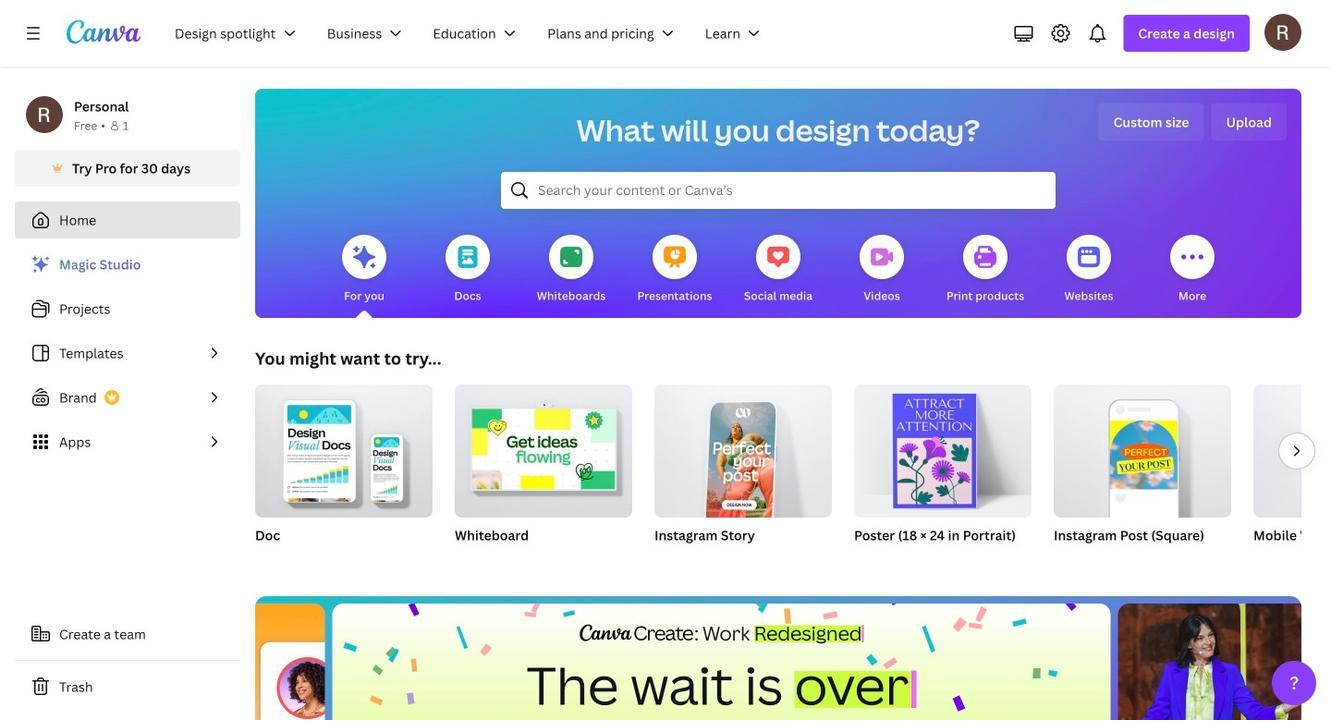 Task type: vqa. For each thing, say whether or not it's contained in the screenshot.
the top KEY
no



Task type: locate. For each thing, give the bounding box(es) containing it.
group
[[255, 385, 433, 568], [255, 385, 433, 518], [455, 385, 633, 568], [455, 385, 633, 518], [655, 385, 832, 568], [655, 385, 832, 529], [855, 385, 1032, 568], [1054, 385, 1232, 568], [1254, 385, 1332, 568]]

None search field
[[501, 172, 1056, 209]]

list
[[15, 246, 240, 461]]

ritika waknis image
[[1265, 14, 1302, 51]]



Task type: describe. For each thing, give the bounding box(es) containing it.
top level navigation element
[[163, 15, 780, 52]]

Search search field
[[538, 173, 1019, 208]]



